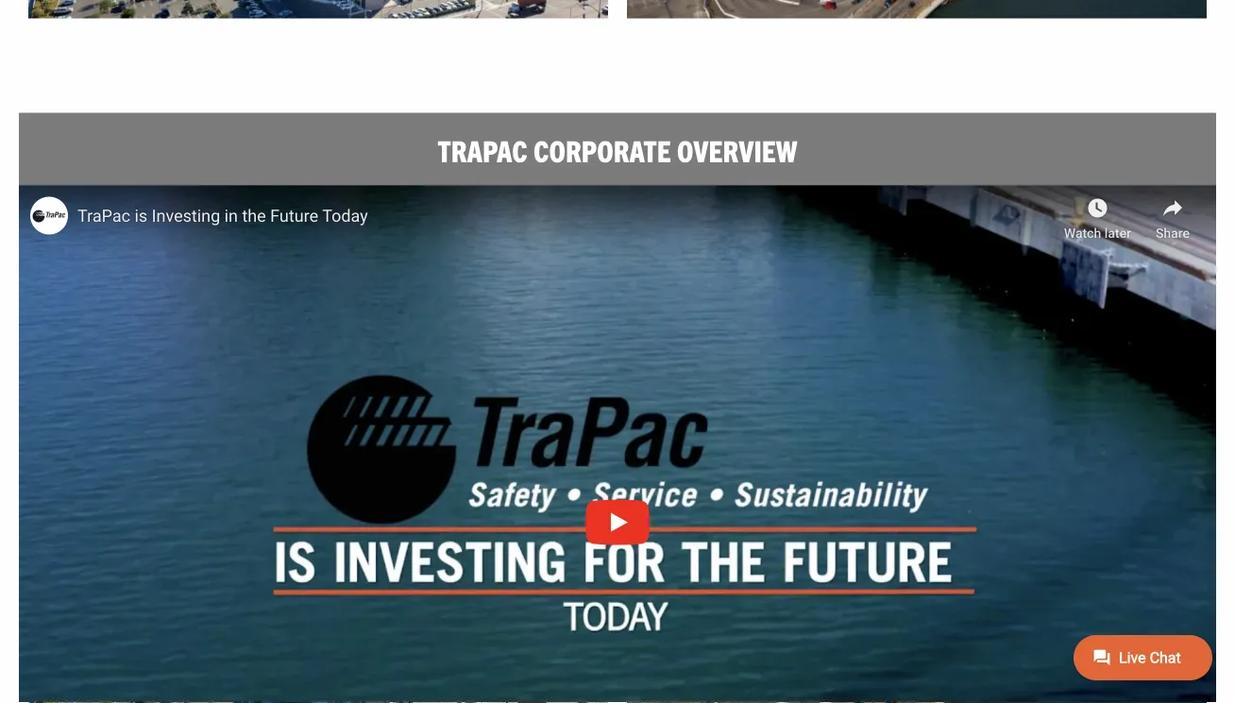Task type: vqa. For each thing, say whether or not it's contained in the screenshot.
Security
no



Task type: describe. For each thing, give the bounding box(es) containing it.
corporate
[[534, 131, 672, 168]]



Task type: locate. For each thing, give the bounding box(es) containing it.
overview
[[678, 131, 798, 168]]

trapac corporate overview
[[438, 131, 798, 168]]

trapac
[[438, 131, 528, 168]]



